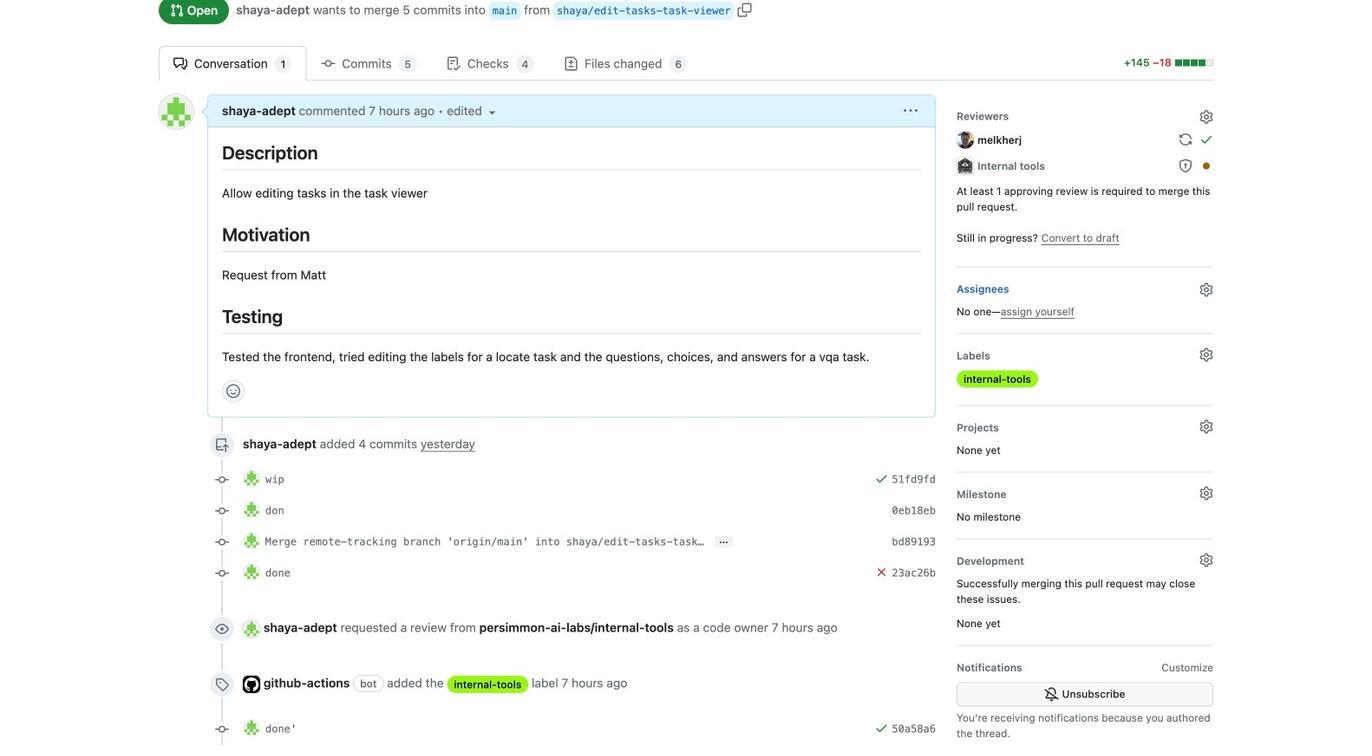 Task type: describe. For each thing, give the bounding box(es) containing it.
sync image
[[1179, 133, 1192, 147]]

select projects element
[[957, 417, 1213, 458]]

show options image
[[904, 104, 918, 118]]

shield lock image
[[1179, 159, 1192, 173]]

git commit image for 5 / 5 checks ok image
[[215, 723, 229, 737]]

@shaya adept image for 1st @shaya adept icon from the top of the page
[[243, 470, 260, 488]]

gear image for link issues element
[[1199, 554, 1213, 567]]

2 / 2 checks ok image
[[875, 472, 888, 486]]

gear image for select assignees element
[[1199, 283, 1213, 297]]

git commit image inside pull request tabs 'element'
[[321, 57, 335, 71]]

git commit image for @shaya adept image associated with 1st @shaya adept icon from the top of the page
[[215, 474, 229, 488]]

3 / 5 checks ok image
[[875, 566, 888, 580]]

@github actions image
[[243, 676, 260, 694]]

comment discussion image
[[173, 57, 187, 71]]

triangle down image
[[485, 105, 499, 119]]

1 @shaya adept image from the top
[[243, 501, 260, 519]]

select reviewers element
[[957, 105, 1213, 253]]

5 / 5 checks ok image
[[875, 722, 888, 736]]

git commit image for 1st @shaya adept icon from the top of the page
[[215, 505, 229, 519]]

file diff image
[[564, 57, 578, 71]]

copy image
[[738, 3, 752, 17]]

checklist image
[[447, 57, 461, 71]]

gear image for select reviewers element
[[1199, 110, 1213, 124]]

@melkherj image
[[957, 131, 974, 149]]

gear image for select projects element
[[1199, 420, 1213, 434]]

shaya adept image
[[159, 95, 193, 129]]

@persimmon ai labs/internal tools image
[[957, 157, 974, 175]]



Task type: locate. For each thing, give the bounding box(es) containing it.
git commit image for 3 / 5 checks ok icon
[[215, 567, 229, 581]]

dot fill image
[[1199, 159, 1213, 173]]

2 vertical spatial @shaya adept image
[[243, 564, 260, 581]]

gear image
[[1199, 487, 1213, 501]]

5 gear image from the top
[[1199, 554, 1213, 567]]

status: open image
[[170, 3, 184, 17]]

add or remove reactions element
[[222, 380, 245, 403]]

link issues element
[[957, 550, 1213, 632]]

gear image inside link issues element
[[1199, 554, 1213, 567]]

git commit image
[[215, 536, 229, 550], [215, 567, 229, 581], [215, 723, 229, 737]]

3 @shaya adept image from the top
[[243, 720, 260, 737]]

@shaya adept image
[[243, 501, 260, 519], [243, 533, 260, 550], [243, 564, 260, 581]]

1 vertical spatial git commit image
[[215, 474, 229, 488]]

3 @shaya adept image from the top
[[243, 564, 260, 581]]

2 vertical spatial @shaya adept image
[[243, 720, 260, 737]]

gear image inside select assignees element
[[1199, 283, 1213, 297]]

2 git commit image from the top
[[215, 567, 229, 581]]

1 gear image from the top
[[1199, 110, 1213, 124]]

eye image
[[215, 623, 229, 637]]

select assignees element
[[957, 278, 1213, 319]]

add or remove reactions image
[[226, 385, 240, 399]]

1 vertical spatial @shaya adept image
[[243, 621, 260, 638]]

0 vertical spatial git commit image
[[321, 57, 335, 71]]

bell slash image
[[1045, 688, 1059, 702]]

@shaya adept image
[[243, 470, 260, 488], [243, 621, 260, 638], [243, 720, 260, 737]]

0 vertical spatial git commit image
[[215, 536, 229, 550]]

3 git commit image from the top
[[215, 723, 229, 737]]

1 vertical spatial git commit image
[[215, 567, 229, 581]]

@shaya adept image for 3 / 5 checks ok icon git commit image
[[243, 564, 260, 581]]

2 @shaya adept image from the top
[[243, 533, 260, 550]]

2 gear image from the top
[[1199, 283, 1213, 297]]

@shaya adept image for @github actions icon
[[243, 621, 260, 638]]

tag image
[[215, 678, 229, 692]]

gear image inside select projects element
[[1199, 420, 1213, 434]]

pull request tabs element
[[159, 46, 1115, 81]]

gear image
[[1199, 110, 1213, 124], [1199, 283, 1213, 297], [1199, 348, 1213, 362], [1199, 420, 1213, 434], [1199, 554, 1213, 567]]

1 @shaya adept image from the top
[[243, 470, 260, 488]]

@shaya adept image for first git commit image
[[243, 533, 260, 550]]

2 @shaya adept image from the top
[[243, 621, 260, 638]]

1 vertical spatial @shaya adept image
[[243, 533, 260, 550]]

3 gear image from the top
[[1199, 348, 1213, 362]]

1 git commit image from the top
[[215, 536, 229, 550]]

0 vertical spatial @shaya adept image
[[243, 501, 260, 519]]

check image
[[1199, 133, 1213, 147]]

2 vertical spatial git commit image
[[215, 723, 229, 737]]

2 vertical spatial git commit image
[[215, 505, 229, 519]]

0 vertical spatial @shaya adept image
[[243, 470, 260, 488]]

4 gear image from the top
[[1199, 420, 1213, 434]]

repo push image
[[215, 439, 229, 453]]

git commit image
[[321, 57, 335, 71], [215, 474, 229, 488], [215, 505, 229, 519]]



Task type: vqa. For each thing, say whether or not it's contained in the screenshot.
third @shaya adept image from the bottom
yes



